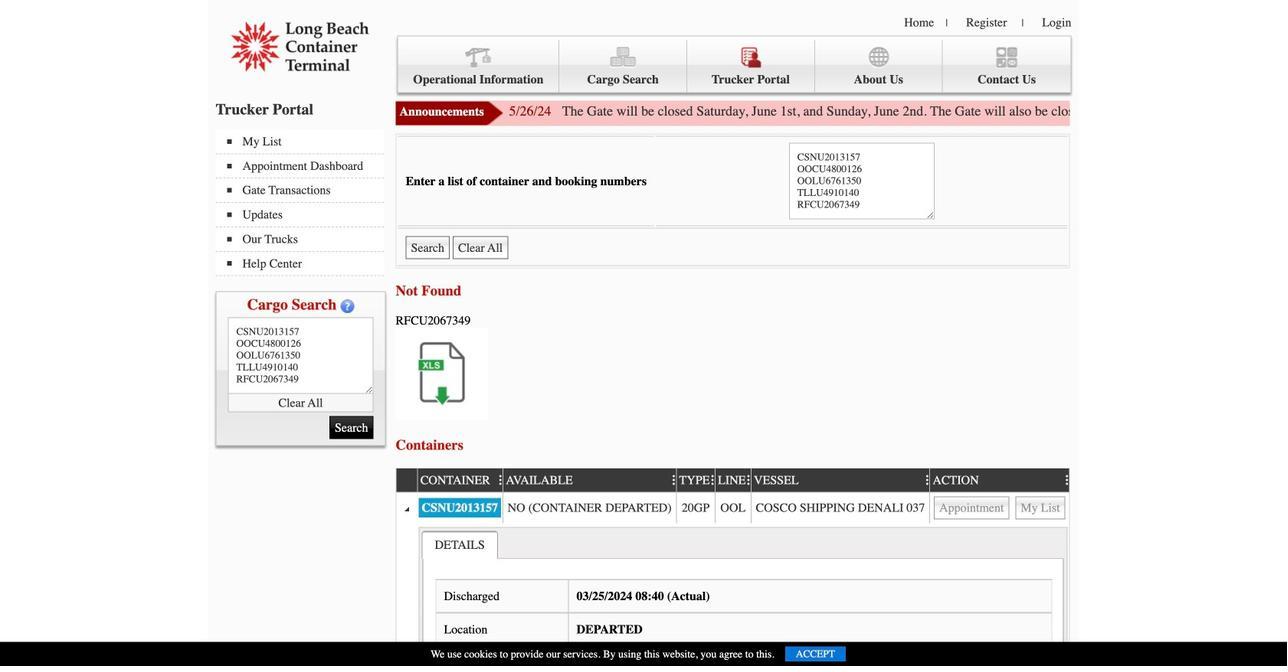 Task type: describe. For each thing, give the bounding box(es) containing it.
1 vertical spatial menu bar
[[216, 130, 392, 276]]

Enter container numbers and/ or booking numbers.  text field
[[228, 318, 374, 394]]

1 row from the top
[[397, 467, 1077, 493]]

3 row from the top
[[397, 524, 1070, 667]]

2 row from the top
[[397, 493, 1070, 524]]

tab list inside row
[[422, 531, 498, 559]]

available edit column settings image
[[668, 475, 676, 487]]

action edit column settings image
[[1062, 475, 1070, 487]]



Task type: vqa. For each thing, say whether or not it's contained in the screenshot.
the "vessel edit column settings" icon
yes



Task type: locate. For each thing, give the bounding box(es) containing it.
0 horizontal spatial menu bar
[[216, 130, 392, 276]]

tree grid
[[397, 467, 1077, 667]]

cell
[[397, 493, 417, 524], [417, 493, 503, 524], [503, 493, 676, 524], [676, 493, 715, 524], [715, 493, 751, 524], [751, 493, 930, 524], [930, 493, 1070, 524], [397, 524, 417, 667], [417, 524, 1070, 667]]

type edit column settings image
[[707, 475, 715, 487]]

1 horizontal spatial menu bar
[[397, 36, 1072, 93]]

row group
[[397, 493, 1070, 667]]

tab
[[422, 531, 498, 559]]

row
[[397, 467, 1077, 493], [397, 493, 1070, 524], [397, 524, 1070, 667]]

tab inside row
[[422, 531, 498, 559]]

line edit column settings image
[[743, 475, 751, 487]]

vessel edit column settings image
[[922, 475, 930, 487]]

None submit
[[406, 236, 450, 259], [330, 417, 374, 440], [406, 236, 450, 259], [330, 417, 374, 440]]

None button
[[453, 236, 508, 259], [934, 497, 1010, 520], [1016, 497, 1066, 520], [453, 236, 508, 259], [934, 497, 1010, 520], [1016, 497, 1066, 520]]

Enter container numbers and/ or booking numbers. Press ESC to reset input box text field
[[789, 143, 935, 220]]

0 vertical spatial menu bar
[[397, 36, 1072, 93]]

menu bar
[[397, 36, 1072, 93], [216, 130, 392, 276]]

tab list
[[422, 531, 498, 559]]

container edit column settings image
[[495, 475, 503, 487]]

column header
[[397, 469, 417, 493]]



